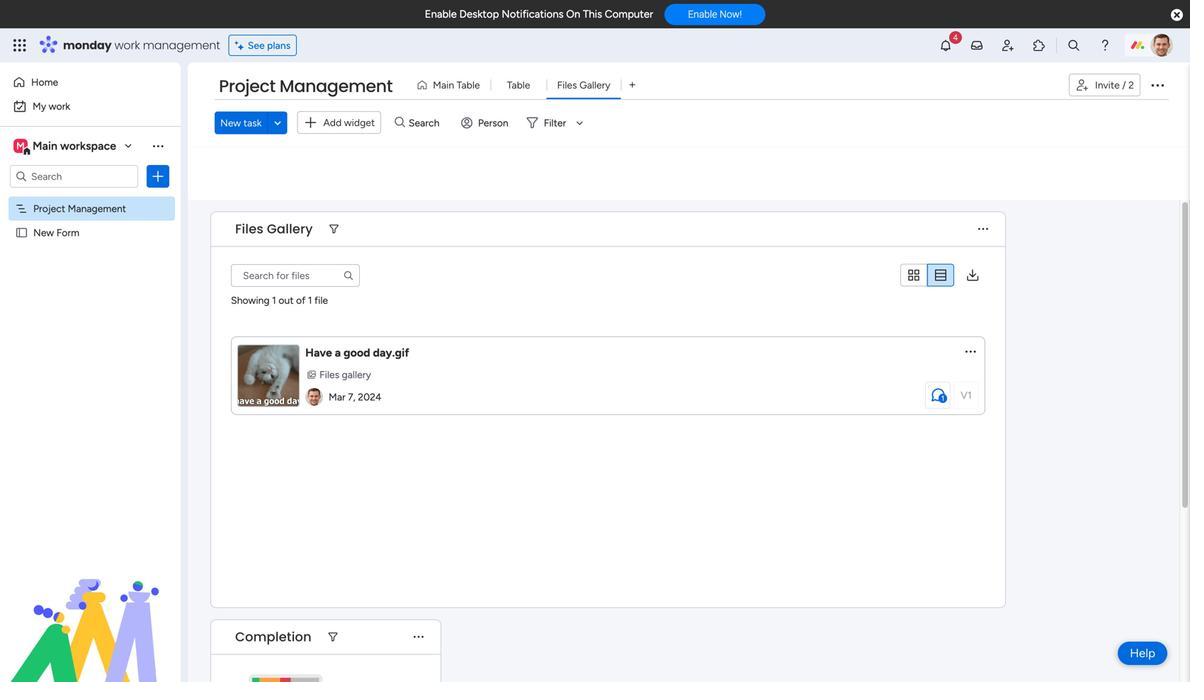 Task type: vqa. For each thing, say whether or not it's contained in the screenshot.
the Project Management to the bottom
yes



Task type: locate. For each thing, give the bounding box(es) containing it.
1 horizontal spatial gallery
[[580, 79, 610, 91]]

main content containing files gallery
[[188, 200, 1190, 682]]

list box containing project management
[[0, 194, 181, 436]]

enable left desktop
[[425, 8, 457, 21]]

1 left out
[[272, 294, 276, 306]]

4 image
[[949, 29, 962, 45]]

project management inside field
[[219, 74, 393, 98]]

main
[[433, 79, 454, 91], [33, 139, 57, 153]]

project management up form
[[33, 203, 126, 215]]

add view image
[[630, 80, 635, 90]]

v2 search image
[[395, 115, 405, 131]]

project management
[[219, 74, 393, 98], [33, 203, 126, 215]]

2 vertical spatial files
[[320, 369, 339, 381]]

0 vertical spatial new
[[220, 117, 241, 129]]

select product image
[[13, 38, 27, 52]]

table
[[457, 79, 480, 91], [507, 79, 530, 91]]

0 horizontal spatial more dots image
[[414, 632, 424, 642]]

files up search for files 'search box'
[[235, 220, 264, 238]]

gallery inside field
[[267, 220, 313, 238]]

monday marketplace image
[[1032, 38, 1046, 52]]

invite
[[1095, 79, 1120, 91]]

/
[[1122, 79, 1126, 91]]

monday work management
[[63, 37, 220, 53]]

main table button
[[411, 74, 491, 96]]

workspace options image
[[151, 139, 165, 153]]

1 vertical spatial new
[[33, 227, 54, 239]]

files for files gallery button
[[557, 79, 577, 91]]

management up add widget popup button
[[279, 74, 393, 98]]

my work option
[[9, 95, 172, 118]]

files gallery up search for files 'search box'
[[235, 220, 313, 238]]

files down a
[[320, 369, 339, 381]]

management
[[279, 74, 393, 98], [68, 203, 126, 215]]

enable desktop notifications on this computer
[[425, 8, 653, 21]]

new task button
[[215, 111, 267, 134]]

gallery left add view icon
[[580, 79, 610, 91]]

0 vertical spatial project
[[219, 74, 275, 98]]

desktop
[[459, 8, 499, 21]]

invite / 2
[[1095, 79, 1134, 91]]

1 horizontal spatial work
[[114, 37, 140, 53]]

7,
[[348, 391, 356, 403]]

project
[[219, 74, 275, 98], [33, 203, 65, 215]]

new for new task
[[220, 117, 241, 129]]

0 horizontal spatial files
[[235, 220, 264, 238]]

management up form
[[68, 203, 126, 215]]

home link
[[9, 71, 172, 94]]

0 horizontal spatial project
[[33, 203, 65, 215]]

invite members image
[[1001, 38, 1015, 52]]

widget
[[344, 117, 375, 129]]

0 horizontal spatial new
[[33, 227, 54, 239]]

0 horizontal spatial gallery
[[267, 220, 313, 238]]

0 vertical spatial files gallery
[[557, 79, 610, 91]]

showing 1 out of 1 file
[[231, 294, 328, 306]]

main content
[[188, 200, 1190, 682]]

0 horizontal spatial 1
[[272, 294, 276, 306]]

main inside workspace selection element
[[33, 139, 57, 153]]

mar
[[329, 391, 346, 403]]

0 vertical spatial main
[[433, 79, 454, 91]]

1 enable from the left
[[425, 8, 457, 21]]

2 horizontal spatial files
[[557, 79, 577, 91]]

help button
[[1118, 642, 1168, 665]]

angle down image
[[274, 117, 281, 128]]

project up "new form" at the top of the page
[[33, 203, 65, 215]]

enable left now!
[[688, 8, 717, 20]]

0 vertical spatial more dots image
[[978, 224, 988, 234]]

see plans
[[248, 39, 291, 51]]

1 horizontal spatial files
[[320, 369, 339, 381]]

dapulse close image
[[1171, 8, 1183, 23]]

work inside option
[[49, 100, 70, 112]]

1 horizontal spatial main
[[433, 79, 454, 91]]

new right public board icon
[[33, 227, 54, 239]]

options image
[[151, 169, 165, 183]]

1 horizontal spatial project
[[219, 74, 275, 98]]

0 vertical spatial files
[[557, 79, 577, 91]]

v1
[[961, 389, 972, 401]]

project up task
[[219, 74, 275, 98]]

files gallery up arrow down 'image'
[[557, 79, 610, 91]]

new inside button
[[220, 117, 241, 129]]

person
[[478, 117, 508, 129]]

0 vertical spatial management
[[279, 74, 393, 98]]

1 vertical spatial project
[[33, 203, 65, 215]]

0 vertical spatial gallery
[[580, 79, 610, 91]]

notifications
[[502, 8, 564, 21]]

None search field
[[231, 264, 360, 287]]

1 table from the left
[[457, 79, 480, 91]]

project management up the 'add'
[[219, 74, 393, 98]]

option
[[0, 196, 181, 199]]

more dots image for completion
[[414, 632, 424, 642]]

files for files gallery field on the top of page
[[235, 220, 264, 238]]

files gallery for files gallery field on the top of page
[[235, 220, 313, 238]]

work right 'my'
[[49, 100, 70, 112]]

0 horizontal spatial work
[[49, 100, 70, 112]]

2 enable from the left
[[688, 8, 717, 20]]

mar 7, 2024
[[329, 391, 382, 403]]

files gallery inside field
[[235, 220, 313, 238]]

new left task
[[220, 117, 241, 129]]

more dots image
[[978, 224, 988, 234], [414, 632, 424, 642]]

2 horizontal spatial 1
[[942, 394, 944, 403]]

1 vertical spatial files gallery
[[235, 220, 313, 238]]

1 horizontal spatial more dots image
[[978, 224, 988, 234]]

gallery
[[580, 79, 610, 91], [267, 220, 313, 238]]

project inside field
[[219, 74, 275, 98]]

files gallery inside button
[[557, 79, 610, 91]]

files inside field
[[235, 220, 264, 238]]

Files Gallery field
[[232, 220, 316, 238]]

list box
[[0, 194, 181, 436]]

2024
[[358, 391, 382, 403]]

1 horizontal spatial management
[[279, 74, 393, 98]]

new
[[220, 117, 241, 129], [33, 227, 54, 239]]

my work link
[[9, 95, 172, 118]]

gallery for files gallery button
[[580, 79, 610, 91]]

files up filter
[[557, 79, 577, 91]]

1 vertical spatial project management
[[33, 203, 126, 215]]

out
[[279, 294, 294, 306]]

0 horizontal spatial enable
[[425, 8, 457, 21]]

1 horizontal spatial table
[[507, 79, 530, 91]]

person button
[[455, 111, 517, 134]]

files
[[557, 79, 577, 91], [235, 220, 264, 238], [320, 369, 339, 381]]

filter button
[[521, 111, 588, 134]]

have
[[305, 346, 332, 360]]

now!
[[720, 8, 742, 20]]

main up "search" field
[[433, 79, 454, 91]]

1 horizontal spatial files gallery
[[557, 79, 610, 91]]

good
[[344, 346, 370, 360]]

enable
[[425, 8, 457, 21], [688, 8, 717, 20]]

0 horizontal spatial management
[[68, 203, 126, 215]]

new inside list box
[[33, 227, 54, 239]]

gallery
[[342, 369, 371, 381]]

1 vertical spatial work
[[49, 100, 70, 112]]

table up person
[[507, 79, 530, 91]]

day
[[373, 346, 392, 360]]

Completion field
[[232, 628, 315, 646]]

1 vertical spatial gallery
[[267, 220, 313, 238]]

project management inside list box
[[33, 203, 126, 215]]

workspace
[[60, 139, 116, 153]]

m
[[16, 140, 25, 152]]

0 horizontal spatial table
[[457, 79, 480, 91]]

1 right of
[[308, 294, 312, 306]]

1 vertical spatial main
[[33, 139, 57, 153]]

1 vertical spatial management
[[68, 203, 126, 215]]

1
[[272, 294, 276, 306], [308, 294, 312, 306], [942, 394, 944, 403]]

main inside main table button
[[433, 79, 454, 91]]

1 horizontal spatial project management
[[219, 74, 393, 98]]

0 horizontal spatial files gallery
[[235, 220, 313, 238]]

gallery up search for files 'search box'
[[267, 220, 313, 238]]

1 vertical spatial files
[[235, 220, 264, 238]]

0 vertical spatial work
[[114, 37, 140, 53]]

table up person popup button
[[457, 79, 480, 91]]

add
[[323, 117, 342, 129]]

on
[[566, 8, 580, 21]]

mark as current image
[[963, 344, 978, 358]]

1 horizontal spatial new
[[220, 117, 241, 129]]

work right monday
[[114, 37, 140, 53]]

Search for files search field
[[231, 264, 360, 287]]

0 horizontal spatial project management
[[33, 203, 126, 215]]

main right workspace icon
[[33, 139, 57, 153]]

this
[[583, 8, 602, 21]]

1 left 'v1'
[[942, 394, 944, 403]]

lottie animation element
[[0, 539, 181, 682]]

work for monday
[[114, 37, 140, 53]]

help
[[1130, 646, 1155, 661]]

gallery inside button
[[580, 79, 610, 91]]

workspace selection element
[[13, 137, 118, 156]]

0 vertical spatial project management
[[219, 74, 393, 98]]

files gallery
[[557, 79, 610, 91], [235, 220, 313, 238]]

2 table from the left
[[507, 79, 530, 91]]

Project Management field
[[215, 74, 396, 98]]

work
[[114, 37, 140, 53], [49, 100, 70, 112]]

enable inside button
[[688, 8, 717, 20]]

1 vertical spatial more dots image
[[414, 632, 424, 642]]

completion
[[235, 628, 312, 646]]

my
[[33, 100, 46, 112]]

main table
[[433, 79, 480, 91]]

0 horizontal spatial main
[[33, 139, 57, 153]]

1 horizontal spatial enable
[[688, 8, 717, 20]]

notifications image
[[939, 38, 953, 52]]

search everything image
[[1067, 38, 1081, 52]]



Task type: describe. For each thing, give the bounding box(es) containing it.
computer
[[605, 8, 653, 21]]

a
[[335, 346, 341, 360]]

see
[[248, 39, 265, 51]]

files gallery
[[320, 369, 371, 381]]

table inside main table button
[[457, 79, 480, 91]]

work for my
[[49, 100, 70, 112]]

help image
[[1098, 38, 1112, 52]]

search image
[[343, 270, 354, 281]]

more dots image for files gallery
[[978, 224, 988, 234]]

files gallery button
[[305, 367, 375, 383]]

enable for enable desktop notifications on this computer
[[425, 8, 457, 21]]

files gallery for files gallery button
[[557, 79, 610, 91]]

file
[[315, 294, 328, 306]]

of
[[296, 294, 306, 306]]

enable for enable now!
[[688, 8, 717, 20]]

add widget button
[[297, 111, 381, 134]]

plans
[[267, 39, 291, 51]]

.gif
[[392, 346, 409, 360]]

Search in workspace field
[[30, 168, 118, 185]]

filter
[[544, 117, 566, 129]]

table inside the table button
[[507, 79, 530, 91]]

options image
[[1149, 77, 1166, 94]]

enable now!
[[688, 8, 742, 20]]

main workspace
[[33, 139, 116, 153]]

main for main table
[[433, 79, 454, 91]]

home option
[[9, 71, 172, 94]]

workspace image
[[13, 138, 28, 154]]

add widget
[[323, 117, 375, 129]]

arrow down image
[[571, 114, 588, 131]]

project inside list box
[[33, 203, 65, 215]]

download image
[[966, 268, 980, 282]]

see plans button
[[229, 35, 297, 56]]

update feed image
[[970, 38, 984, 52]]

form
[[56, 227, 79, 239]]

task
[[244, 117, 262, 129]]

Search field
[[405, 113, 448, 133]]

lottie animation image
[[0, 539, 181, 682]]

showing
[[231, 294, 270, 306]]

main for main workspace
[[33, 139, 57, 153]]

1 horizontal spatial 1
[[308, 294, 312, 306]]

monday
[[63, 37, 112, 53]]

invite / 2 button
[[1069, 74, 1141, 96]]

home
[[31, 76, 58, 88]]

gallery layout group
[[900, 264, 954, 287]]

management inside field
[[279, 74, 393, 98]]

have a good day .gif
[[305, 346, 409, 360]]

enable now! button
[[665, 4, 765, 25]]

2
[[1129, 79, 1134, 91]]

public board image
[[15, 226, 28, 239]]

new for new form
[[33, 227, 54, 239]]

table button
[[491, 74, 547, 96]]

new task
[[220, 117, 262, 129]]

files gallery button
[[547, 74, 621, 96]]

management
[[143, 37, 220, 53]]

gallery for files gallery field on the top of page
[[267, 220, 313, 238]]

terry turtle image
[[1151, 34, 1173, 57]]

my work
[[33, 100, 70, 112]]

new form
[[33, 227, 79, 239]]



